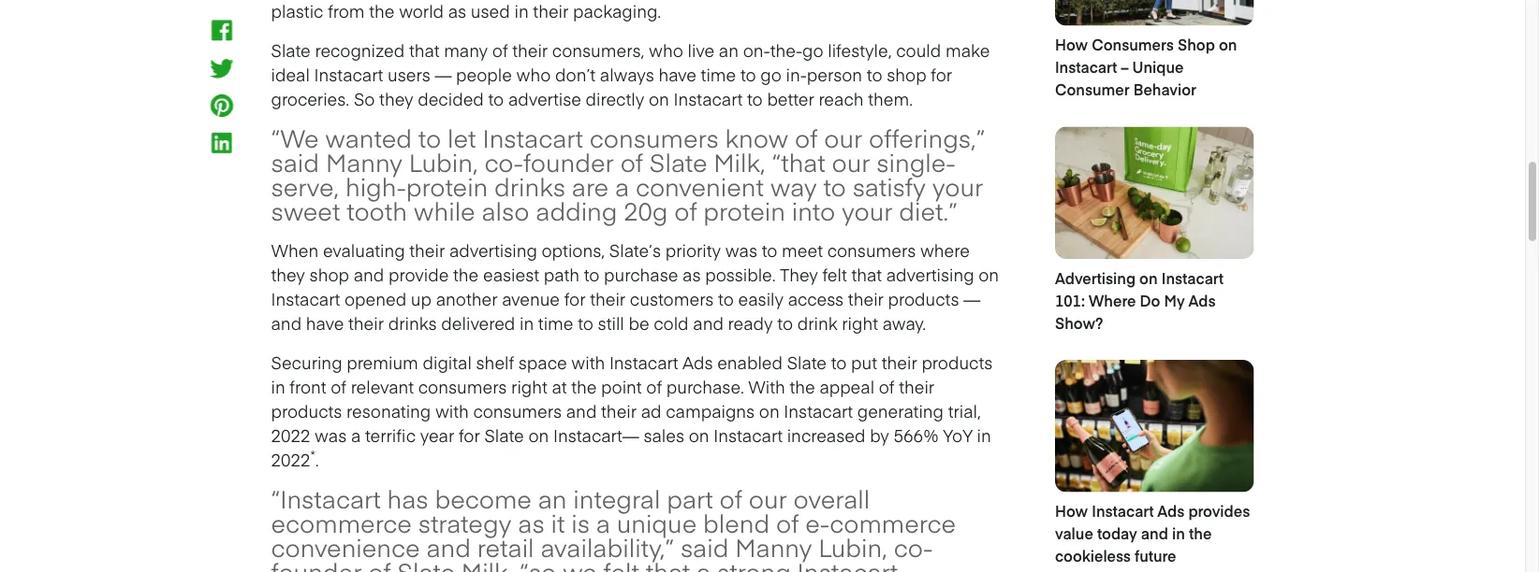 Task type: locate. For each thing, give the bounding box(es) containing it.
0 horizontal spatial an
[[538, 482, 567, 516]]

manny up the tooth
[[326, 145, 403, 179]]

their up away.
[[848, 287, 884, 310]]

with
[[748, 375, 785, 398]]

1 horizontal spatial go
[[802, 38, 823, 61]]

in inside when evaluating their advertising options, slate's priority was to meet consumers where they shop and provide the easiest path to purchase as possible. they felt that advertising on instacart opened up another avenue for their customers to easily access their products — and have their drinks delivered in time to still be cold and ready to drink right away.
[[520, 311, 534, 334]]

in inside how instacart ads provides value today and in the cookieless future
[[1172, 524, 1185, 544]]

was up "possible."
[[725, 238, 757, 261]]

with up the point
[[571, 350, 605, 374]]

ads inside securing premium digital shelf space with instacart ads enabled slate to put their products in front of relevant consumers right at the point of purchase. with the appeal of their products resonating with consumers and their ad campaigns on instacart generating trial, 2022 was a terrific year for slate on instacart— sales on instacart increased by 566% yoy in 2022
[[682, 350, 713, 374]]

2 how from the top
[[1055, 501, 1088, 522]]

and left the retail
[[426, 531, 471, 564]]

products down front at the bottom of the page
[[271, 399, 342, 422]]

yoy
[[943, 423, 972, 447]]

1 horizontal spatial they
[[379, 86, 413, 110]]

their up provide
[[409, 238, 445, 261]]

relevant
[[351, 375, 414, 398]]

ad
[[641, 399, 661, 422]]

our down reach
[[824, 121, 862, 154]]

0 horizontal spatial right
[[511, 375, 547, 398]]

2 horizontal spatial for
[[931, 62, 952, 85]]

manny inside "instacart has become an integral part of our overall ecommerce strategy as it is a unique blend of e-commerce convenience and retail availability," said manny lubin, co- founder of slate milk, "so we felt that a strong instac
[[735, 531, 812, 564]]

manny inside the "we wanted to let instacart consumers know of our offerings," said manny lubin, co-founder of slate milk, "that our single- serve, high-protein drinks are a convenient way to satisfy your sweet tooth while also adding 20g of protein into your diet."
[[326, 145, 403, 179]]

our inside "instacart has become an integral part of our overall ecommerce strategy as it is a unique blend of e-commerce convenience and retail availability," said manny lubin, co- founder of slate milk, "so we felt that a strong instac
[[749, 482, 787, 516]]

time down avenue
[[538, 311, 573, 334]]

0 vertical spatial shop
[[887, 62, 926, 85]]

shop
[[887, 62, 926, 85], [309, 262, 349, 286]]

high-
[[345, 169, 406, 203]]

protein
[[406, 169, 488, 203], [703, 194, 785, 227]]

2 vertical spatial for
[[459, 423, 480, 447]]

0 horizontal spatial drinks
[[388, 311, 437, 334]]

protein up "possible."
[[703, 194, 785, 227]]

in down avenue
[[520, 311, 534, 334]]

lubin,
[[409, 145, 478, 179], [818, 531, 887, 564]]

the down provides
[[1189, 524, 1212, 544]]

said down part
[[680, 531, 729, 564]]

for down could
[[931, 62, 952, 85]]

with up year in the left bottom of the page
[[435, 399, 469, 422]]

* .
[[310, 446, 328, 471]]

1 horizontal spatial your
[[932, 169, 983, 203]]

that down unique
[[646, 555, 690, 573]]

let
[[448, 121, 476, 154]]

ads for instacart
[[682, 350, 713, 374]]

— up decided
[[435, 62, 452, 85]]

1 vertical spatial drinks
[[388, 311, 437, 334]]

0 horizontal spatial milk,
[[461, 555, 513, 573]]

go left in-
[[760, 62, 781, 85]]

founder
[[523, 145, 614, 179], [271, 555, 362, 573]]

1 horizontal spatial ads
[[1157, 501, 1184, 522]]

in
[[520, 311, 534, 334], [271, 375, 285, 398], [977, 423, 991, 447], [1172, 524, 1185, 544]]

instacart inside when evaluating their advertising options, slate's priority was to meet consumers where they shop and provide the easiest path to purchase as possible. they felt that advertising on instacart opened up another avenue for their customers to easily access their products — and have their drinks delivered in time to still be cold and ready to drink right away.
[[271, 287, 340, 310]]

1 horizontal spatial as
[[683, 262, 701, 286]]

a
[[615, 169, 629, 203], [351, 423, 361, 447], [596, 506, 610, 540], [696, 555, 711, 573]]

how up the consumer
[[1055, 34, 1088, 55]]

0 vertical spatial —
[[435, 62, 452, 85]]

a inside the "we wanted to let instacart consumers know of our offerings," said manny lubin, co-founder of slate milk, "that our single- serve, high-protein drinks are a convenient way to satisfy your sweet tooth while also adding 20g of protein into your diet."
[[615, 169, 629, 203]]

0 horizontal spatial that
[[409, 38, 439, 61]]

right inside when evaluating their advertising options, slate's priority was to meet consumers where they shop and provide the easiest path to purchase as possible. they felt that advertising on instacart opened up another avenue for their customers to easily access their products — and have their drinks delivered in time to still be cold and ready to drink right away.
[[842, 311, 878, 334]]

1 vertical spatial felt
[[603, 555, 639, 573]]

how inside how consumers shop on instacart – unique consumer behavior
[[1055, 34, 1088, 55]]

1 horizontal spatial that
[[646, 555, 690, 573]]

1 horizontal spatial —
[[963, 287, 980, 310]]

on inside slate recognized that many of their consumers, who live an on-the-go lifestyle, could make ideal instacart users — people who don't always have time to go in-person to shop for groceries. so they decided to advertise directly on instacart to better reach them.
[[649, 86, 669, 110]]

a left terrific
[[351, 423, 361, 447]]

they down users
[[379, 86, 413, 110]]

consumers
[[590, 121, 719, 154], [827, 238, 916, 261], [418, 375, 507, 398], [473, 399, 562, 422]]

1 horizontal spatial co-
[[894, 531, 933, 564]]

0 horizontal spatial time
[[538, 311, 573, 334]]

in-
[[786, 62, 807, 85]]

2 horizontal spatial that
[[851, 262, 882, 286]]

by
[[870, 423, 889, 447]]

0 vertical spatial time
[[701, 62, 736, 85]]

when
[[271, 238, 319, 261]]

ads up future
[[1157, 501, 1184, 522]]

1 horizontal spatial was
[[725, 238, 757, 261]]

milk, inside the "we wanted to let instacart consumers know of our offerings," said manny lubin, co-founder of slate milk, "that our single- serve, high-protein drinks are a convenient way to satisfy your sweet tooth while also adding 20g of protein into your diet."
[[714, 145, 765, 179]]

an inside "instacart has become an integral part of our overall ecommerce strategy as it is a unique blend of e-commerce convenience and retail availability," said manny lubin, co- founder of slate milk, "so we felt that a strong instac
[[538, 482, 567, 516]]

ads inside the advertising on instacart 101: where do my ads show?
[[1188, 290, 1215, 311]]

instacart up the consumer
[[1055, 56, 1117, 77]]

advertising on instacart 101: where do my ads show? image
[[1055, 127, 1254, 259]]

1 vertical spatial with
[[435, 399, 469, 422]]

0 vertical spatial go
[[802, 38, 823, 61]]

products
[[888, 287, 959, 310], [922, 350, 993, 374], [271, 399, 342, 422]]

and up future
[[1141, 524, 1168, 544]]

0 horizontal spatial felt
[[603, 555, 639, 573]]

who left live
[[649, 38, 683, 61]]

0 vertical spatial said
[[271, 145, 319, 179]]

year
[[420, 423, 454, 447]]

increased
[[787, 423, 865, 447]]

0 horizontal spatial have
[[306, 311, 344, 334]]

to left drink
[[777, 311, 793, 334]]

for down path
[[564, 287, 586, 310]]

slate down "strategy"
[[397, 555, 455, 573]]

0 vertical spatial an
[[719, 38, 739, 61]]

of right front at the bottom of the page
[[331, 375, 346, 398]]

integral
[[573, 482, 660, 516]]

1 vertical spatial an
[[538, 482, 567, 516]]

how instacart ads provides value today and in the cookieless future image
[[1055, 360, 1254, 493]]

0 vertical spatial they
[[379, 86, 413, 110]]

0 horizontal spatial was
[[315, 423, 347, 447]]

a right are
[[615, 169, 629, 203]]

that
[[409, 38, 439, 61], [851, 262, 882, 286], [646, 555, 690, 573]]

people
[[456, 62, 512, 85]]

to down "possible."
[[718, 287, 734, 310]]

as
[[683, 262, 701, 286], [518, 506, 544, 540]]

1 vertical spatial founder
[[271, 555, 362, 573]]

of up ad
[[646, 375, 662, 398]]

1 horizontal spatial shop
[[887, 62, 926, 85]]

trial,
[[948, 399, 981, 422]]

many
[[444, 38, 488, 61]]

drinks left are
[[494, 169, 565, 203]]

— down where
[[963, 287, 980, 310]]

unique
[[617, 506, 697, 540]]

how up the value
[[1055, 501, 1088, 522]]

ads
[[1188, 290, 1215, 311], [682, 350, 713, 374], [1157, 501, 1184, 522]]

diet."
[[899, 194, 958, 227]]

0 vertical spatial lubin,
[[409, 145, 478, 179]]

1 vertical spatial as
[[518, 506, 544, 540]]

0 vertical spatial products
[[888, 287, 959, 310]]

know
[[725, 121, 789, 154]]

where
[[1088, 290, 1136, 311]]

0 horizontal spatial founder
[[271, 555, 362, 573]]

instacart down the advertise on the top left of the page
[[482, 121, 583, 154]]

1 vertical spatial shop
[[309, 262, 349, 286]]

instacart up today
[[1092, 501, 1154, 522]]

their
[[512, 38, 548, 61], [409, 238, 445, 261], [590, 287, 626, 310], [848, 287, 884, 310], [348, 311, 384, 334], [882, 350, 917, 374], [899, 375, 934, 398], [601, 399, 637, 422]]

right inside securing premium digital shelf space with instacart ads enabled slate to put their products in front of relevant consumers right at the point of purchase. with the appeal of their products resonating with consumers and their ad campaigns on instacart generating trial, 2022 was a terrific year for slate on instacart— sales on instacart increased by 566% yoy in 2022
[[511, 375, 547, 398]]

0 horizontal spatial manny
[[326, 145, 403, 179]]

time down live
[[701, 62, 736, 85]]

1 horizontal spatial milk,
[[714, 145, 765, 179]]

1 horizontal spatial felt
[[822, 262, 847, 286]]

put
[[851, 350, 877, 374]]

advertising up easiest at the top
[[449, 238, 537, 261]]

your down offerings,"
[[932, 169, 983, 203]]

0 horizontal spatial for
[[459, 423, 480, 447]]

your right into at top right
[[842, 194, 893, 227]]

milk,
[[714, 145, 765, 179], [461, 555, 513, 573]]

advertising
[[449, 238, 537, 261], [886, 262, 974, 286]]

was inside when evaluating their advertising options, slate's priority was to meet consumers where they shop and provide the easiest path to purchase as possible. they felt that advertising on instacart opened up another avenue for their customers to easily access their products — and have their drinks delivered in time to still be cold and ready to drink right away.
[[725, 238, 757, 261]]

to down on-
[[740, 62, 756, 85]]

1 horizontal spatial founder
[[523, 145, 614, 179]]

drinks inside when evaluating their advertising options, slate's priority was to meet consumers where they shop and provide the easiest path to purchase as possible. they felt that advertising on instacart opened up another avenue for their customers to easily access their products — and have their drinks delivered in time to still be cold and ready to drink right away.
[[388, 311, 437, 334]]

shop inside when evaluating their advertising options, slate's priority was to meet consumers where they shop and provide the easiest path to purchase as possible. they felt that advertising on instacart opened up another avenue for their customers to easily access their products — and have their drinks delivered in time to still be cold and ready to drink right away.
[[309, 262, 349, 286]]

co- inside the "we wanted to let instacart consumers know of our offerings," said manny lubin, co-founder of slate milk, "that our single- serve, high-protein drinks are a convenient way to satisfy your sweet tooth while also adding 20g of protein into your diet."
[[484, 145, 523, 179]]

0 vertical spatial have
[[658, 62, 696, 85]]

0 horizontal spatial as
[[518, 506, 544, 540]]

slate up 20g
[[650, 145, 707, 179]]

—
[[435, 62, 452, 85], [963, 287, 980, 310]]

an
[[719, 38, 739, 61], [538, 482, 567, 516]]

0 horizontal spatial said
[[271, 145, 319, 179]]

as inside when evaluating their advertising options, slate's priority was to meet consumers where they shop and provide the easiest path to purchase as possible. they felt that advertising on instacart opened up another avenue for their customers to easily access their products — and have their drinks delivered in time to still be cold and ready to drink right away.
[[683, 262, 701, 286]]

priority
[[665, 238, 721, 261]]

1 horizontal spatial advertising
[[886, 262, 974, 286]]

0 horizontal spatial lubin,
[[409, 145, 478, 179]]

1 vertical spatial for
[[564, 287, 586, 310]]

of up people
[[492, 38, 508, 61]]

slate inside the "we wanted to let instacart consumers know of our offerings," said manny lubin, co-founder of slate milk, "that our single- serve, high-protein drinks are a convenient way to satisfy your sweet tooth while also adding 20g of protein into your diet."
[[650, 145, 707, 179]]

instacart up my
[[1162, 268, 1224, 288]]

1 horizontal spatial for
[[564, 287, 586, 310]]

the up another
[[453, 262, 479, 286]]

they down when
[[271, 262, 305, 286]]

their up the advertise on the top left of the page
[[512, 38, 548, 61]]

their up "generating"
[[899, 375, 934, 398]]

the
[[453, 262, 479, 286], [571, 375, 597, 398], [790, 375, 815, 398], [1189, 524, 1212, 544]]

become
[[435, 482, 532, 516]]

customers
[[630, 287, 714, 310]]

0 horizontal spatial advertising
[[449, 238, 537, 261]]

1 vertical spatial was
[[315, 423, 347, 447]]

to
[[740, 62, 756, 85], [867, 62, 882, 85], [488, 86, 504, 110], [747, 86, 763, 110], [418, 121, 441, 154], [823, 169, 846, 203], [762, 238, 777, 261], [584, 262, 599, 286], [718, 287, 734, 310], [578, 311, 593, 334], [777, 311, 793, 334], [831, 350, 847, 374]]

how for how consumers shop on instacart – unique consumer behavior
[[1055, 34, 1088, 55]]

consumers down satisfy
[[827, 238, 916, 261]]

slate recognized that many of their consumers, who live an on-the-go lifestyle, could make ideal instacart users — people who don't always have time to go in-person to shop for groceries. so they decided to advertise directly on instacart to better reach them.
[[271, 38, 990, 110]]

time inside when evaluating their advertising options, slate's priority was to meet consumers where they shop and provide the easiest path to purchase as possible. they felt that advertising on instacart opened up another avenue for their customers to easily access their products — and have their drinks delivered in time to still be cold and ready to drink right away.
[[538, 311, 573, 334]]

opened
[[344, 287, 406, 310]]

said inside "instacart has become an integral part of our overall ecommerce strategy as it is a unique blend of e-commerce convenience and retail availability," said manny lubin, co- founder of slate milk, "so we felt that a strong instac
[[680, 531, 729, 564]]

1 horizontal spatial said
[[680, 531, 729, 564]]

0 vertical spatial how
[[1055, 34, 1088, 55]]

— inside slate recognized that many of their consumers, who live an on-the-go lifestyle, could make ideal instacart users — people who don't always have time to go in-person to shop for groceries. so they decided to advertise directly on instacart to better reach them.
[[435, 62, 452, 85]]

so
[[354, 86, 375, 110]]

0 horizontal spatial with
[[435, 399, 469, 422]]

ads up purchase.
[[682, 350, 713, 374]]

0 vertical spatial co-
[[484, 145, 523, 179]]

1 vertical spatial co-
[[894, 531, 933, 564]]

1 vertical spatial advertising
[[886, 262, 974, 286]]

milk, left "that
[[714, 145, 765, 179]]

2 2022 from the top
[[271, 448, 310, 471]]

1 vertical spatial 2022
[[271, 448, 310, 471]]

show?
[[1055, 313, 1103, 333]]

slate
[[271, 38, 311, 61], [650, 145, 707, 179], [787, 350, 827, 374], [484, 423, 524, 447], [397, 555, 455, 573]]

shop down could
[[887, 62, 926, 85]]

have up securing on the bottom of page
[[306, 311, 344, 334]]

consumers down digital
[[418, 375, 507, 398]]

1 vertical spatial manny
[[735, 531, 812, 564]]

1 vertical spatial —
[[963, 287, 980, 310]]

manny down overall
[[735, 531, 812, 564]]

wanted
[[325, 121, 412, 154]]

0 horizontal spatial co-
[[484, 145, 523, 179]]

their down "opened"
[[348, 311, 384, 334]]

0 horizontal spatial shop
[[309, 262, 349, 286]]

0 vertical spatial right
[[842, 311, 878, 334]]

0 vertical spatial founder
[[523, 145, 614, 179]]

drink
[[797, 311, 837, 334]]

lubin, down overall
[[818, 531, 887, 564]]

1 vertical spatial time
[[538, 311, 573, 334]]

said up sweet
[[271, 145, 319, 179]]

of down ecommerce
[[368, 555, 391, 573]]

1 horizontal spatial who
[[649, 38, 683, 61]]

part
[[667, 482, 713, 516]]

founder up adding
[[523, 145, 614, 179]]

right up put
[[842, 311, 878, 334]]

0 vertical spatial drinks
[[494, 169, 565, 203]]

0 vertical spatial was
[[725, 238, 757, 261]]

1 horizontal spatial time
[[701, 62, 736, 85]]

an inside slate recognized that many of their consumers, who live an on-the-go lifestyle, could make ideal instacart users — people who don't always have time to go in-person to shop for groceries. so they decided to advertise directly on instacart to better reach them.
[[719, 38, 739, 61]]

shop down when
[[309, 262, 349, 286]]

go up in-
[[802, 38, 823, 61]]

as left it
[[518, 506, 544, 540]]

cold
[[654, 311, 689, 334]]

have down live
[[658, 62, 696, 85]]

0 horizontal spatial —
[[435, 62, 452, 85]]

felt inside when evaluating their advertising options, slate's priority was to meet consumers where they shop and provide the easiest path to purchase as possible. they felt that advertising on instacart opened up another avenue for their customers to easily access their products — and have their drinks delivered in time to still be cold and ready to drink right away.
[[822, 262, 847, 286]]

their up still
[[590, 287, 626, 310]]

0 horizontal spatial they
[[271, 262, 305, 286]]

and inside securing premium digital shelf space with instacart ads enabled slate to put their products in front of relevant consumers right at the point of purchase. with the appeal of their products resonating with consumers and their ad campaigns on instacart generating trial, 2022 was a terrific year for slate on instacart— sales on instacart increased by 566% yoy in 2022
[[566, 399, 597, 422]]

0 vertical spatial for
[[931, 62, 952, 85]]

1 vertical spatial ads
[[682, 350, 713, 374]]

how for how instacart ads provides value today and in the cookieless future
[[1055, 501, 1088, 522]]

1 vertical spatial that
[[851, 262, 882, 286]]

how
[[1055, 34, 1088, 55], [1055, 501, 1088, 522]]

1 vertical spatial said
[[680, 531, 729, 564]]

1 horizontal spatial have
[[658, 62, 696, 85]]

could
[[896, 38, 941, 61]]

decided
[[418, 86, 484, 110]]

0 vertical spatial ads
[[1188, 290, 1215, 311]]

1 horizontal spatial right
[[842, 311, 878, 334]]

1 vertical spatial how
[[1055, 501, 1088, 522]]

time inside slate recognized that many of their consumers, who live an on-the-go lifestyle, could make ideal instacart users — people who don't always have time to go in-person to shop for groceries. so they decided to advertise directly on instacart to better reach them.
[[701, 62, 736, 85]]

of
[[492, 38, 508, 61], [795, 121, 818, 154], [620, 145, 643, 179], [674, 194, 697, 227], [331, 375, 346, 398], [646, 375, 662, 398], [879, 375, 894, 398], [719, 482, 742, 516], [776, 506, 799, 540], [368, 555, 391, 573]]

front
[[290, 375, 326, 398]]

into
[[792, 194, 835, 227]]

0 vertical spatial with
[[571, 350, 605, 374]]

1 vertical spatial lubin,
[[818, 531, 887, 564]]

to left put
[[831, 350, 847, 374]]

right down space
[[511, 375, 547, 398]]

of inside slate recognized that many of their consumers, who live an on-the-go lifestyle, could make ideal instacart users — people who don't always have time to go in-person to shop for groceries. so they decided to advertise directly on instacart to better reach them.
[[492, 38, 508, 61]]

securing
[[271, 350, 342, 374]]

1 vertical spatial they
[[271, 262, 305, 286]]

0 vertical spatial as
[[683, 262, 701, 286]]

protein down let
[[406, 169, 488, 203]]

1 horizontal spatial manny
[[735, 531, 812, 564]]

to inside securing premium digital shelf space with instacart ads enabled slate to put their products in front of relevant consumers right at the point of purchase. with the appeal of their products resonating with consumers and their ad campaigns on instacart generating trial, 2022 was a terrific year for slate on instacart— sales on instacart increased by 566% yoy in 2022
[[831, 350, 847, 374]]

2 vertical spatial that
[[646, 555, 690, 573]]

they
[[379, 86, 413, 110], [271, 262, 305, 286]]

in up future
[[1172, 524, 1185, 544]]

an left is
[[538, 482, 567, 516]]

digital
[[423, 350, 472, 374]]

1 how from the top
[[1055, 34, 1088, 55]]

that up users
[[409, 38, 439, 61]]

felt inside "instacart has become an integral part of our overall ecommerce strategy as it is a unique blend of e-commerce convenience and retail availability," said manny lubin, co- founder of slate milk, "so we felt that a strong instac
[[603, 555, 639, 573]]

is
[[571, 506, 590, 540]]

in left front at the bottom of the page
[[271, 375, 285, 398]]

the right at
[[571, 375, 597, 398]]

their inside slate recognized that many of their consumers, who live an on-the-go lifestyle, could make ideal instacart users — people who don't always have time to go in-person to shop for groceries. so they decided to advertise directly on instacart to better reach them.
[[512, 38, 548, 61]]

and up instacart— on the left bottom of the page
[[566, 399, 597, 422]]

path
[[544, 262, 579, 286]]

time
[[701, 62, 736, 85], [538, 311, 573, 334]]

2 vertical spatial ads
[[1157, 501, 1184, 522]]

our left e-
[[749, 482, 787, 516]]

1 vertical spatial milk,
[[461, 555, 513, 573]]

evaluating
[[323, 238, 405, 261]]

campaigns
[[666, 399, 755, 422]]

felt
[[822, 262, 847, 286], [603, 555, 639, 573]]

delivered
[[441, 311, 515, 334]]

1 horizontal spatial lubin,
[[818, 531, 887, 564]]

founder down ecommerce
[[271, 555, 362, 573]]

in right yoy
[[977, 423, 991, 447]]

2022 down front at the bottom of the page
[[271, 423, 310, 447]]

as down priority in the left top of the page
[[683, 262, 701, 286]]

how inside how instacart ads provides value today and in the cookieless future
[[1055, 501, 1088, 522]]

0 horizontal spatial your
[[842, 194, 893, 227]]

1 horizontal spatial an
[[719, 38, 739, 61]]

has
[[387, 482, 428, 516]]

who up the advertise on the top left of the page
[[516, 62, 551, 85]]

and inside "instacart has become an integral part of our overall ecommerce strategy as it is a unique blend of e-commerce convenience and retail availability," said manny lubin, co- founder of slate milk, "so we felt that a strong instac
[[426, 531, 471, 564]]

with
[[571, 350, 605, 374], [435, 399, 469, 422]]

up
[[411, 287, 432, 310]]

for right year in the left bottom of the page
[[459, 423, 480, 447]]

retail
[[477, 531, 534, 564]]

tooth
[[347, 194, 407, 227]]

"we
[[271, 121, 319, 154]]

felt right we
[[603, 555, 639, 573]]

— inside when evaluating their advertising options, slate's priority was to meet consumers where they shop and provide the easiest path to purchase as possible. they felt that advertising on instacart opened up another avenue for their customers to easily access their products — and have their drinks delivered in time to still be cold and ready to drink right away.
[[963, 287, 980, 310]]

the-
[[770, 38, 802, 61]]

products up trial, on the bottom right of page
[[922, 350, 993, 374]]

that inside when evaluating their advertising options, slate's priority was to meet consumers where they shop and provide the easiest path to purchase as possible. they felt that advertising on instacart opened up another avenue for their customers to easily access their products — and have their drinks delivered in time to still be cold and ready to drink right away.
[[851, 262, 882, 286]]

2022 left .
[[271, 448, 310, 471]]



Task type: vqa. For each thing, say whether or not it's contained in the screenshot.
high-
yes



Task type: describe. For each thing, give the bounding box(es) containing it.
advertising on instacart 101: where do my ads show?
[[1055, 268, 1224, 333]]

future
[[1135, 546, 1176, 567]]

1 2022 from the top
[[271, 423, 310, 447]]

consumer
[[1055, 79, 1130, 100]]

co- inside "instacart has become an integral part of our overall ecommerce strategy as it is a unique blend of e-commerce convenience and retail availability," said manny lubin, co- founder of slate milk, "so we felt that a strong instac
[[894, 531, 933, 564]]

securing premium digital shelf space with instacart ads enabled slate to put their products in front of relevant consumers right at the point of purchase. with the appeal of their products resonating with consumers and their ad campaigns on instacart generating trial, 2022 was a terrific year for slate on instacart— sales on instacart increased by 566% yoy in 2022
[[271, 350, 993, 471]]

directly
[[586, 86, 644, 110]]

on inside how consumers shop on instacart – unique consumer behavior
[[1219, 34, 1237, 55]]

easiest
[[483, 262, 539, 286]]

enabled
[[717, 350, 783, 374]]

while
[[414, 194, 475, 227]]

today
[[1097, 524, 1137, 544]]

slate inside slate recognized that many of their consumers, who live an on-the-go lifestyle, could make ideal instacart users — people who don't always have time to go in-person to shop for groceries. so they decided to advertise directly on instacart to better reach them.
[[271, 38, 311, 61]]

founder inside the "we wanted to let instacart consumers know of our offerings," said manny lubin, co-founder of slate milk, "that our single- serve, high-protein drinks are a convenient way to satisfy your sweet tooth while also adding 20g of protein into your diet."
[[523, 145, 614, 179]]

of right part
[[719, 482, 742, 516]]

point
[[601, 375, 642, 398]]

strategy
[[418, 506, 512, 540]]

they inside slate recognized that many of their consumers, who live an on-the-go lifestyle, could make ideal instacart users — people who don't always have time to go in-person to shop for groceries. so they decided to advertise directly on instacart to better reach them.
[[379, 86, 413, 110]]

.
[[315, 448, 319, 471]]

"instacart
[[271, 482, 381, 516]]

better
[[767, 86, 814, 110]]

instacart inside the "we wanted to let instacart consumers know of our offerings," said manny lubin, co-founder of slate milk, "that our single- serve, high-protein drinks are a convenient way to satisfy your sweet tooth while also adding 20g of protein into your diet."
[[482, 121, 583, 154]]

consumers
[[1092, 34, 1174, 55]]

users
[[388, 62, 430, 85]]

products inside when evaluating their advertising options, slate's priority was to meet consumers where they shop and provide the easiest path to purchase as possible. they felt that advertising on instacart opened up another avenue for their customers to easily access their products — and have their drinks delivered in time to still be cold and ready to drink right away.
[[888, 287, 959, 310]]

consumers down at
[[473, 399, 562, 422]]

founder inside "instacart has become an integral part of our overall ecommerce strategy as it is a unique blend of e-commerce convenience and retail availability," said manny lubin, co- founder of slate milk, "so we felt that a strong instac
[[271, 555, 362, 573]]

space
[[518, 350, 567, 374]]

the inside when evaluating their advertising options, slate's priority was to meet consumers where they shop and provide the easiest path to purchase as possible. they felt that advertising on instacart opened up another avenue for their customers to easily access their products — and have their drinks delivered in time to still be cold and ready to drink right away.
[[453, 262, 479, 286]]

that inside slate recognized that many of their consumers, who live an on-the-go lifestyle, could make ideal instacart users — people who don't always have time to go in-person to shop for groceries. so they decided to advertise directly on instacart to better reach them.
[[409, 38, 439, 61]]

1 vertical spatial go
[[760, 62, 781, 85]]

0 vertical spatial who
[[649, 38, 683, 61]]

don't
[[555, 62, 595, 85]]

a right is
[[596, 506, 610, 540]]

their right put
[[882, 350, 917, 374]]

have inside slate recognized that many of their consumers, who live an on-the-go lifestyle, could make ideal instacart users — people who don't always have time to go in-person to shop for groceries. so they decided to advertise directly on instacart to better reach them.
[[658, 62, 696, 85]]

are
[[572, 169, 609, 203]]

on inside the advertising on instacart 101: where do my ads show?
[[1139, 268, 1158, 288]]

another
[[436, 287, 498, 310]]

1 vertical spatial products
[[922, 350, 993, 374]]

ads inside how instacart ads provides value today and in the cookieless future
[[1157, 501, 1184, 522]]

and up securing on the bottom of page
[[271, 311, 302, 334]]

of up "generating"
[[879, 375, 894, 398]]

instacart inside how instacart ads provides value today and in the cookieless future
[[1092, 501, 1154, 522]]

make
[[945, 38, 990, 61]]

purchase
[[604, 262, 678, 286]]

and down evaluating
[[354, 262, 384, 286]]

566%
[[894, 423, 939, 447]]

of down better
[[795, 121, 818, 154]]

shop
[[1178, 34, 1215, 55]]

for inside securing premium digital shelf space with instacart ads enabled slate to put their products in front of relevant consumers right at the point of purchase. with the appeal of their products resonating with consumers and their ad campaigns on instacart generating trial, 2022 was a terrific year for slate on instacart— sales on instacart increased by 566% yoy in 2022
[[459, 423, 480, 447]]

serve,
[[271, 169, 339, 203]]

easily
[[738, 287, 784, 310]]

how instacart ads provides value today and in the cookieless future link
[[1055, 360, 1254, 568]]

value
[[1055, 524, 1093, 544]]

2 vertical spatial products
[[271, 399, 342, 422]]

where
[[920, 238, 970, 261]]

adding
[[536, 194, 617, 227]]

slate inside "instacart has become an integral part of our overall ecommerce strategy as it is a unique blend of e-commerce convenience and retail availability," said manny lubin, co- founder of slate milk, "so we felt that a strong instac
[[397, 555, 455, 573]]

they inside when evaluating their advertising options, slate's priority was to meet consumers where they shop and provide the easiest path to purchase as possible. they felt that advertising on instacart opened up another avenue for their customers to easily access their products — and have their drinks delivered in time to still be cold and ready to drink right away.
[[271, 262, 305, 286]]

generating
[[857, 399, 944, 422]]

*
[[310, 446, 315, 463]]

access
[[788, 287, 844, 310]]

instacart—
[[553, 423, 639, 447]]

for inside slate recognized that many of their consumers, who live an on-the-go lifestyle, could make ideal instacart users — people who don't always have time to go in-person to shop for groceries. so they decided to advertise directly on instacart to better reach them.
[[931, 62, 952, 85]]

on-
[[743, 38, 770, 61]]

1 vertical spatial who
[[516, 62, 551, 85]]

their down the point
[[601, 399, 637, 422]]

we
[[563, 555, 597, 573]]

advertise
[[508, 86, 581, 110]]

drinks inside the "we wanted to let instacart consumers know of our offerings," said manny lubin, co-founder of slate milk, "that our single- serve, high-protein drinks are a convenient way to satisfy your sweet tooth while also adding 20g of protein into your diet."
[[494, 169, 565, 203]]

to left still
[[578, 311, 593, 334]]

and right "cold"
[[693, 311, 724, 334]]

to down people
[[488, 86, 504, 110]]

a left strong
[[696, 555, 711, 573]]

how consumers shop on instacart – unique consumer behavior
[[1055, 34, 1237, 100]]

appeal
[[820, 375, 874, 398]]

satisfy
[[852, 169, 926, 203]]

to left better
[[747, 86, 763, 110]]

to right path
[[584, 262, 599, 286]]

said inside the "we wanted to let instacart consumers know of our offerings," said manny lubin, co-founder of slate milk, "that our single- serve, high-protein drinks are a convenient way to satisfy your sweet tooth while also adding 20g of protein into your diet."
[[271, 145, 319, 179]]

cookieless
[[1055, 546, 1131, 567]]

meet
[[782, 238, 823, 261]]

my
[[1164, 290, 1185, 311]]

instacart down live
[[674, 86, 743, 110]]

101:
[[1055, 290, 1085, 311]]

at
[[552, 375, 567, 398]]

for inside when evaluating their advertising options, slate's priority was to meet consumers where they shop and provide the easiest path to purchase as possible. they felt that advertising on instacart opened up another avenue for their customers to easily access their products — and have their drinks delivered in time to still be cold and ready to drink right away.
[[564, 287, 586, 310]]

options,
[[542, 238, 605, 261]]

ready
[[728, 311, 773, 334]]

milk, inside "instacart has become an integral part of our overall ecommerce strategy as it is a unique blend of e-commerce convenience and retail availability," said manny lubin, co- founder of slate milk, "so we felt that a strong instac
[[461, 555, 513, 573]]

that inside "instacart has become an integral part of our overall ecommerce strategy as it is a unique blend of e-commerce convenience and retail availability," said manny lubin, co- founder of slate milk, "so we felt that a strong instac
[[646, 555, 690, 573]]

blend
[[703, 506, 770, 540]]

of right 20g
[[674, 194, 697, 227]]

instacart up increased
[[784, 399, 853, 422]]

"instacart has become an integral part of our overall ecommerce strategy as it is a unique blend of e-commerce convenience and retail availability," said manny lubin, co- founder of slate milk, "so we felt that a strong instac
[[271, 482, 988, 573]]

provide
[[389, 262, 449, 286]]

purchase.
[[666, 375, 744, 398]]

lifestyle,
[[828, 38, 892, 61]]

provides
[[1188, 501, 1250, 522]]

still
[[598, 311, 624, 334]]

shelf
[[476, 350, 514, 374]]

slate's
[[609, 238, 661, 261]]

premium
[[347, 350, 418, 374]]

as inside "instacart has become an integral part of our overall ecommerce strategy as it is a unique blend of e-commerce convenience and retail availability," said manny lubin, co- founder of slate milk, "so we felt that a strong instac
[[518, 506, 544, 540]]

instacart up the point
[[609, 350, 678, 374]]

ads for my
[[1188, 290, 1215, 311]]

have inside when evaluating their advertising options, slate's priority was to meet consumers where they shop and provide the easiest path to purchase as possible. they felt that advertising on instacart opened up another avenue for their customers to easily access their products — and have their drinks delivered in time to still be cold and ready to drink right away.
[[306, 311, 344, 334]]

also
[[482, 194, 529, 227]]

of left e-
[[776, 506, 799, 540]]

was inside securing premium digital shelf space with instacart ads enabled slate to put their products in front of relevant consumers right at the point of purchase. with the appeal of their products resonating with consumers and their ad campaigns on instacart generating trial, 2022 was a terrific year for slate on instacart— sales on instacart increased by 566% yoy in 2022
[[315, 423, 347, 447]]

lubin, inside "instacart has become an integral part of our overall ecommerce strategy as it is a unique blend of e-commerce convenience and retail availability," said manny lubin, co- founder of slate milk, "so we felt that a strong instac
[[818, 531, 887, 564]]

shop inside slate recognized that many of their consumers, who live an on-the-go lifestyle, could make ideal instacart users — people who don't always have time to go in-person to shop for groceries. so they decided to advertise directly on instacart to better reach them.
[[887, 62, 926, 85]]

to right way
[[823, 169, 846, 203]]

consumers inside when evaluating their advertising options, slate's priority was to meet consumers where they shop and provide the easiest path to purchase as possible. they felt that advertising on instacart opened up another avenue for their customers to easily access their products — and have their drinks delivered in time to still be cold and ready to drink right away.
[[827, 238, 916, 261]]

to down lifestyle,
[[867, 62, 882, 85]]

overall
[[793, 482, 870, 516]]

ecommerce
[[271, 506, 412, 540]]

instacart down the campaigns
[[714, 423, 783, 447]]

away.
[[882, 311, 926, 334]]

slate down drink
[[787, 350, 827, 374]]

1 horizontal spatial protein
[[703, 194, 785, 227]]

and inside how instacart ads provides value today and in the cookieless future
[[1141, 524, 1168, 544]]

them.
[[868, 86, 913, 110]]

instacart inside how consumers shop on instacart – unique consumer behavior
[[1055, 56, 1117, 77]]

how instacart ads provides value today and in the cookieless future
[[1055, 501, 1250, 567]]

convenience
[[271, 531, 420, 564]]

to left the meet
[[762, 238, 777, 261]]

avenue
[[502, 287, 560, 310]]

consumers,
[[552, 38, 644, 61]]

to left let
[[418, 121, 441, 154]]

do
[[1140, 290, 1160, 311]]

the right with
[[790, 375, 815, 398]]

terrific
[[365, 423, 416, 447]]

0 horizontal spatial protein
[[406, 169, 488, 203]]

instacart down recognized at the top of page
[[314, 62, 383, 85]]

0 vertical spatial advertising
[[449, 238, 537, 261]]

instacart inside the advertising on instacart 101: where do my ads show?
[[1162, 268, 1224, 288]]

consumers inside the "we wanted to let instacart consumers know of our offerings," said manny lubin, co-founder of slate milk, "that our single- serve, high-protein drinks are a convenient way to satisfy your sweet tooth while also adding 20g of protein into your diet."
[[590, 121, 719, 154]]

a inside securing premium digital shelf space with instacart ads enabled slate to put their products in front of relevant consumers right at the point of purchase. with the appeal of their products resonating with consumers and their ad campaigns on instacart generating trial, 2022 was a terrific year for slate on instacart— sales on instacart increased by 566% yoy in 2022
[[351, 423, 361, 447]]

slate right year in the left bottom of the page
[[484, 423, 524, 447]]

they
[[780, 262, 818, 286]]

unique
[[1132, 56, 1184, 77]]

advertising
[[1055, 268, 1135, 288]]

single-
[[877, 145, 956, 179]]

of right are
[[620, 145, 643, 179]]

recognized
[[315, 38, 405, 61]]

convenient
[[636, 169, 764, 203]]

"we wanted to let instacart consumers know of our offerings," said manny lubin, co-founder of slate milk, "that our single- serve, high-protein drinks are a convenient way to satisfy your sweet tooth while also adding 20g of protein into your diet."
[[271, 121, 985, 227]]

–
[[1121, 56, 1128, 77]]

our right "that
[[832, 145, 870, 179]]

e-
[[805, 506, 830, 540]]

lubin, inside the "we wanted to let instacart consumers know of our offerings," said manny lubin, co-founder of slate milk, "that our single- serve, high-protein drinks are a convenient way to satisfy your sweet tooth while also adding 20g of protein into your diet."
[[409, 145, 478, 179]]

how consumers shop on instacart – unique consumer behavior link
[[1055, 0, 1254, 100]]

the inside how instacart ads provides value today and in the cookieless future
[[1189, 524, 1212, 544]]

20g
[[624, 194, 668, 227]]

on inside when evaluating their advertising options, slate's priority was to meet consumers where they shop and provide the easiest path to purchase as possible. they felt that advertising on instacart opened up another avenue for their customers to easily access their products — and have their drinks delivered in time to still be cold and ready to drink right away.
[[979, 262, 999, 286]]



